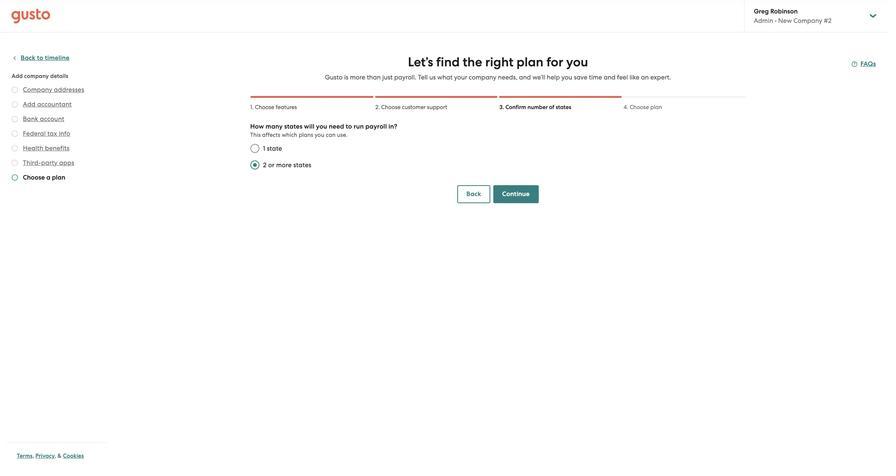 Task type: locate. For each thing, give the bounding box(es) containing it.
0 vertical spatial to
[[37, 54, 43, 62]]

1 vertical spatial to
[[346, 123, 352, 131]]

greg robinson admin • new company #2
[[754, 8, 832, 24]]

4 check image from the top
[[12, 145, 18, 152]]

plan right a
[[52, 174, 65, 182]]

expert.
[[651, 74, 672, 81]]

0 horizontal spatial ,
[[33, 453, 34, 460]]

a
[[46, 174, 50, 182]]

1 state
[[263, 145, 282, 153]]

1 check image from the top
[[12, 87, 18, 93]]

, left privacy
[[33, 453, 34, 460]]

choose
[[255, 104, 274, 111], [381, 104, 401, 111], [630, 104, 649, 111], [23, 174, 45, 182]]

1 vertical spatial more
[[276, 162, 292, 169]]

check image left third-
[[12, 160, 18, 166]]

0 vertical spatial states
[[556, 104, 572, 111]]

3 check image from the top
[[12, 131, 18, 137]]

more right or at the left top of page
[[276, 162, 292, 169]]

2 vertical spatial plan
[[52, 174, 65, 182]]

privacy link
[[36, 453, 55, 460]]

2 and from the left
[[604, 74, 616, 81]]

add inside button
[[23, 101, 36, 108]]

company
[[24, 73, 49, 80], [469, 74, 497, 81]]

1 horizontal spatial to
[[346, 123, 352, 131]]

1 horizontal spatial ,
[[55, 453, 56, 460]]

1 horizontal spatial and
[[604, 74, 616, 81]]

new
[[779, 17, 792, 24]]

needs,
[[498, 74, 518, 81]]

0 horizontal spatial company
[[23, 86, 52, 94]]

choose left a
[[23, 174, 45, 182]]

which
[[282, 132, 297, 139]]

how
[[250, 123, 264, 131]]

gusto
[[325, 74, 343, 81]]

feel
[[617, 74, 628, 81]]

choose plan
[[630, 104, 663, 111]]

3 check image from the top
[[12, 175, 18, 181]]

1 horizontal spatial company
[[794, 17, 823, 24]]

check image left bank
[[12, 116, 18, 122]]

continue
[[502, 190, 530, 198]]

terms , privacy , & cookies
[[17, 453, 84, 460]]

, left &
[[55, 453, 56, 460]]

company addresses button
[[23, 85, 84, 94]]

to
[[37, 54, 43, 62], [346, 123, 352, 131]]

1 vertical spatial company
[[23, 86, 52, 94]]

let's find the right plan for you gusto is more than just payroll. tell us what your company needs, and we'll help you save time and feel like an expert.
[[325, 54, 672, 81]]

,
[[33, 453, 34, 460], [55, 453, 56, 460]]

cookies button
[[63, 452, 84, 461]]

need
[[329, 123, 344, 131]]

you
[[567, 54, 588, 70], [562, 74, 573, 81], [316, 123, 327, 131], [315, 132, 325, 139]]

back for back to timeline
[[21, 54, 35, 62]]

health benefits button
[[23, 144, 70, 153]]

plan down expert. at top right
[[651, 104, 663, 111]]

check image
[[12, 116, 18, 122], [12, 160, 18, 166], [12, 175, 18, 181]]

more right is
[[350, 74, 366, 81]]

check image
[[12, 87, 18, 93], [12, 101, 18, 108], [12, 131, 18, 137], [12, 145, 18, 152]]

add up bank
[[23, 101, 36, 108]]

support
[[427, 104, 448, 111]]

2 check image from the top
[[12, 101, 18, 108]]

company
[[794, 17, 823, 24], [23, 86, 52, 94]]

0 vertical spatial more
[[350, 74, 366, 81]]

1 vertical spatial states
[[284, 123, 303, 131]]

let's
[[408, 54, 433, 70]]

states for of
[[556, 104, 572, 111]]

check image left health
[[12, 145, 18, 152]]

states up which
[[284, 123, 303, 131]]

2 check image from the top
[[12, 160, 18, 166]]

•
[[775, 17, 777, 24]]

choose down like
[[630, 104, 649, 111]]

1 horizontal spatial company
[[469, 74, 497, 81]]

to left the run
[[346, 123, 352, 131]]

1 horizontal spatial back
[[467, 190, 481, 198]]

0 horizontal spatial to
[[37, 54, 43, 62]]

and left the feel
[[604, 74, 616, 81]]

1 and from the left
[[519, 74, 531, 81]]

check image down add company details
[[12, 87, 18, 93]]

2 , from the left
[[55, 453, 56, 460]]

info
[[59, 130, 70, 137]]

company inside button
[[23, 86, 52, 94]]

1 vertical spatial check image
[[12, 160, 18, 166]]

0 horizontal spatial plan
[[52, 174, 65, 182]]

check image left "federal"
[[12, 131, 18, 137]]

you up save
[[567, 54, 588, 70]]

company down add company details
[[23, 86, 52, 94]]

the
[[463, 54, 483, 70]]

2 horizontal spatial plan
[[651, 104, 663, 111]]

plan up 'we'll'
[[517, 54, 544, 70]]

third-party apps button
[[23, 159, 74, 168]]

0 vertical spatial company
[[794, 17, 823, 24]]

0 horizontal spatial add
[[12, 73, 23, 80]]

0 vertical spatial back
[[21, 54, 35, 62]]

choose up how
[[255, 104, 274, 111]]

1 vertical spatial add
[[23, 101, 36, 108]]

in?
[[389, 123, 398, 131]]

states inside how many states will you need to run payroll in? this affects which plans you can use.
[[284, 123, 303, 131]]

choose up in? at the left of the page
[[381, 104, 401, 111]]

and left 'we'll'
[[519, 74, 531, 81]]

many
[[266, 123, 283, 131]]

just
[[383, 74, 393, 81]]

for
[[547, 54, 564, 70]]

affects
[[262, 132, 280, 139]]

add down back to timeline button
[[12, 73, 23, 80]]

can
[[326, 132, 336, 139]]

&
[[58, 453, 62, 460]]

company left #2
[[794, 17, 823, 24]]

2 or more states radio
[[247, 157, 263, 174]]

greg
[[754, 8, 769, 15]]

1 horizontal spatial plan
[[517, 54, 544, 70]]

continue button
[[493, 186, 539, 204]]

choose for choose a plan
[[23, 174, 45, 182]]

company down the the
[[469, 74, 497, 81]]

states right of
[[556, 104, 572, 111]]

confirm
[[506, 104, 526, 111]]

0 horizontal spatial back
[[21, 54, 35, 62]]

this
[[250, 132, 261, 139]]

state
[[267, 145, 282, 153]]

more
[[350, 74, 366, 81], [276, 162, 292, 169]]

check image left add accountant
[[12, 101, 18, 108]]

like
[[630, 74, 640, 81]]

2
[[263, 162, 267, 169]]

0 horizontal spatial and
[[519, 74, 531, 81]]

1 , from the left
[[33, 453, 34, 460]]

0 vertical spatial check image
[[12, 116, 18, 122]]

choose inside list
[[23, 174, 45, 182]]

states down plans
[[294, 162, 312, 169]]

choose for choose plan
[[630, 104, 649, 111]]

0 vertical spatial plan
[[517, 54, 544, 70]]

choose a plan list
[[12, 85, 104, 184]]

2 vertical spatial check image
[[12, 175, 18, 181]]

1 check image from the top
[[12, 116, 18, 122]]

check image left choose a plan
[[12, 175, 18, 181]]

back
[[21, 54, 35, 62], [467, 190, 481, 198]]

1 horizontal spatial more
[[350, 74, 366, 81]]

choose for choose customer support
[[381, 104, 401, 111]]

privacy
[[36, 453, 55, 460]]

1 vertical spatial back
[[467, 190, 481, 198]]

company down back to timeline button
[[24, 73, 49, 80]]

to left timeline
[[37, 54, 43, 62]]

2 vertical spatial states
[[294, 162, 312, 169]]

1 horizontal spatial add
[[23, 101, 36, 108]]

accountant
[[37, 101, 72, 108]]

0 horizontal spatial more
[[276, 162, 292, 169]]

plan
[[517, 54, 544, 70], [651, 104, 663, 111], [52, 174, 65, 182]]

plans
[[299, 132, 313, 139]]

0 vertical spatial add
[[12, 73, 23, 80]]

than
[[367, 74, 381, 81]]



Task type: vqa. For each thing, say whether or not it's contained in the screenshot.
plan within LET'S FIND THE RIGHT PLAN FOR YOU GUSTO IS MORE THAN JUST PAYROLL. TELL US WHAT YOUR COMPANY NEEDS, AND WE'LL HELP YOU SAVE TIME AND FEEL LIKE AN EXPERT.
yes



Task type: describe. For each thing, give the bounding box(es) containing it.
add company details
[[12, 73, 68, 80]]

check image for bank
[[12, 116, 18, 122]]

robinson
[[771, 8, 798, 15]]

payroll
[[366, 123, 387, 131]]

timeline
[[45, 54, 69, 62]]

plan inside let's find the right plan for you gusto is more than just payroll. tell us what your company needs, and we'll help you save time and feel like an expert.
[[517, 54, 544, 70]]

time
[[589, 74, 602, 81]]

federal tax info
[[23, 130, 70, 137]]

of
[[549, 104, 555, 111]]

to inside how many states will you need to run payroll in? this affects which plans you can use.
[[346, 123, 352, 131]]

run
[[354, 123, 364, 131]]

addresses
[[54, 86, 84, 94]]

benefits
[[45, 145, 70, 152]]

back to timeline
[[21, 54, 69, 62]]

you right will
[[316, 123, 327, 131]]

customer
[[402, 104, 426, 111]]

an
[[641, 74, 649, 81]]

faqs
[[861, 60, 877, 68]]

features
[[276, 104, 297, 111]]

admin
[[754, 17, 774, 24]]

home image
[[11, 8, 50, 23]]

confirm number of states
[[506, 104, 572, 111]]

number
[[528, 104, 548, 111]]

back for back
[[467, 190, 481, 198]]

use.
[[337, 132, 348, 139]]

choose features
[[255, 104, 297, 111]]

health
[[23, 145, 43, 152]]

2 or more states
[[263, 162, 312, 169]]

choose customer support
[[381, 104, 448, 111]]

third-
[[23, 159, 41, 167]]

federal tax info button
[[23, 129, 70, 138]]

terms link
[[17, 453, 33, 460]]

or
[[268, 162, 275, 169]]

choose for choose features
[[255, 104, 274, 111]]

we'll
[[533, 74, 546, 81]]

add for add accountant
[[23, 101, 36, 108]]

company addresses
[[23, 86, 84, 94]]

add for add company details
[[12, 73, 23, 80]]

your
[[454, 74, 467, 81]]

help
[[547, 74, 560, 81]]

bank account
[[23, 115, 64, 123]]

1 state radio
[[247, 140, 263, 157]]

you right help
[[562, 74, 573, 81]]

check image for federal
[[12, 131, 18, 137]]

party
[[41, 159, 58, 167]]

bank account button
[[23, 115, 64, 124]]

what
[[438, 74, 453, 81]]

check image for health
[[12, 145, 18, 152]]

choose a plan
[[23, 174, 65, 182]]

third-party apps
[[23, 159, 74, 167]]

plan inside list
[[52, 174, 65, 182]]

account
[[40, 115, 64, 123]]

add accountant button
[[23, 100, 72, 109]]

company inside let's find the right plan for you gusto is more than just payroll. tell us what your company needs, and we'll help you save time and feel like an expert.
[[469, 74, 497, 81]]

details
[[50, 73, 68, 80]]

add accountant
[[23, 101, 72, 108]]

back button
[[458, 186, 490, 204]]

more inside let's find the right plan for you gusto is more than just payroll. tell us what your company needs, and we'll help you save time and feel like an expert.
[[350, 74, 366, 81]]

is
[[344, 74, 349, 81]]

us
[[430, 74, 436, 81]]

1 vertical spatial plan
[[651, 104, 663, 111]]

tax
[[47, 130, 57, 137]]

states for more
[[294, 162, 312, 169]]

faqs button
[[852, 60, 877, 69]]

company inside the "greg robinson admin • new company #2"
[[794, 17, 823, 24]]

bank
[[23, 115, 38, 123]]

to inside button
[[37, 54, 43, 62]]

cookies
[[63, 453, 84, 460]]

payroll.
[[394, 74, 417, 81]]

check image for add
[[12, 101, 18, 108]]

#2
[[824, 17, 832, 24]]

health benefits
[[23, 145, 70, 152]]

you left can
[[315, 132, 325, 139]]

how many states will you need to run payroll in? this affects which plans you can use.
[[250, 123, 398, 139]]

1
[[263, 145, 265, 153]]

apps
[[59, 159, 74, 167]]

will
[[304, 123, 315, 131]]

federal
[[23, 130, 46, 137]]

check image for company
[[12, 87, 18, 93]]

right
[[486, 54, 514, 70]]

terms
[[17, 453, 33, 460]]

check image for third-
[[12, 160, 18, 166]]

tell
[[418, 74, 428, 81]]

save
[[574, 74, 588, 81]]

back to timeline button
[[12, 54, 69, 63]]

0 horizontal spatial company
[[24, 73, 49, 80]]

find
[[436, 54, 460, 70]]



